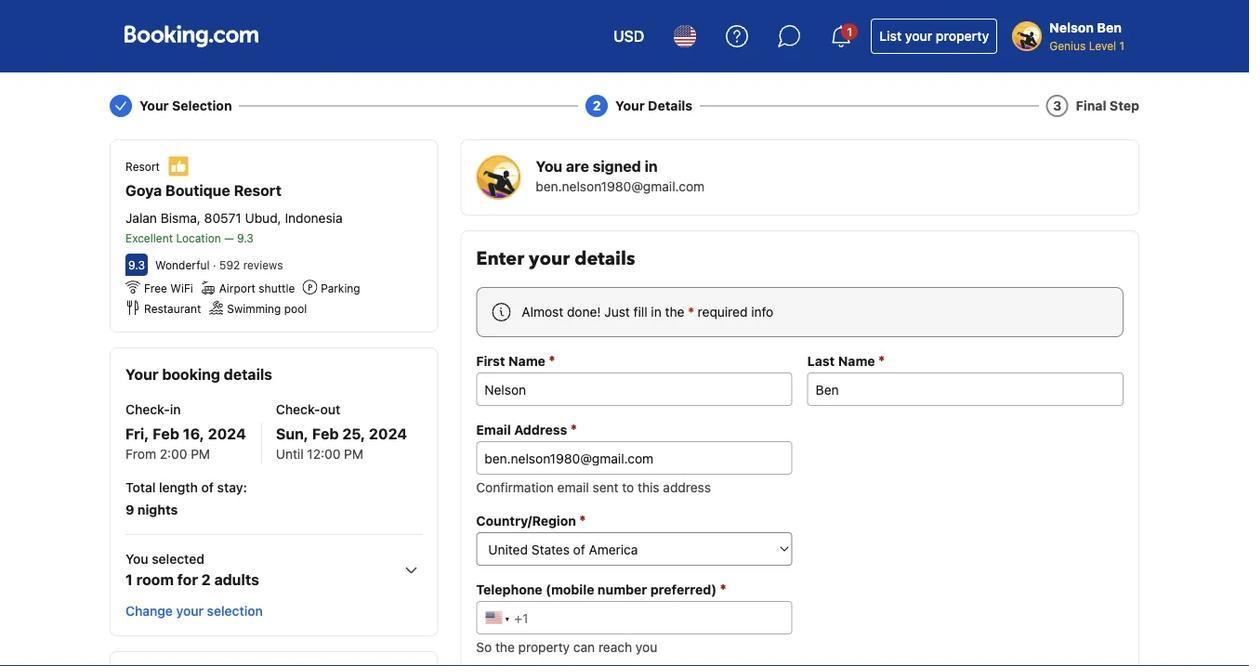 Task type: vqa. For each thing, say whether or not it's contained in the screenshot.
over
no



Task type: describe. For each thing, give the bounding box(es) containing it.
swimming
[[227, 302, 281, 315]]

* left required
[[688, 304, 694, 320]]

almost
[[522, 304, 563, 320]]

your for change
[[176, 604, 204, 619]]

change
[[125, 604, 173, 619]]

details for your booking details
[[224, 366, 272, 383]]

telephone
[[476, 582, 542, 598]]

total
[[125, 480, 156, 495]]

confirmation
[[476, 480, 554, 495]]

final
[[1076, 98, 1106, 113]]

ben
[[1097, 20, 1122, 35]]

check- for sun,
[[276, 402, 320, 417]]

enter your details
[[476, 246, 635, 272]]

confirmation email sent to this address
[[476, 480, 711, 495]]

1 horizontal spatial the
[[665, 304, 684, 320]]

* down the almost
[[549, 353, 555, 369]]

just
[[604, 304, 630, 320]]

info
[[751, 304, 773, 320]]

your booking details
[[125, 366, 272, 383]]

almost done! just fill in the * required info
[[522, 304, 773, 320]]

9.3 inside scored 9.3 element
[[128, 258, 145, 271]]

reach
[[598, 640, 632, 655]]

total length of stay: 9 nights
[[125, 480, 247, 518]]

Double-check for typos text field
[[476, 441, 792, 475]]

parking
[[321, 282, 360, 295]]

to
[[622, 480, 634, 495]]

signed
[[593, 158, 641, 175]]

your for your booking details
[[125, 366, 158, 383]]

16,
[[183, 425, 204, 443]]

jalan
[[125, 210, 157, 226]]

you for you are signed in
[[536, 158, 562, 175]]

address
[[514, 422, 567, 438]]

1 button
[[819, 14, 864, 59]]

your for list
[[905, 28, 932, 44]]

out
[[320, 402, 340, 417]]

ubud,
[[245, 210, 281, 226]]

country/region
[[476, 513, 576, 529]]

nelson ben genius level 1
[[1049, 20, 1125, 52]]

indonesia
[[285, 210, 343, 226]]

selected
[[152, 552, 204, 567]]

list your property link
[[871, 19, 997, 54]]

list your property
[[879, 28, 989, 44]]

preferred)
[[650, 582, 717, 598]]

2:00 pm
[[160, 447, 210, 462]]

you selected 1 room for  2 adults
[[125, 552, 259, 589]]

wonderful
[[155, 259, 210, 272]]

1 horizontal spatial resort
[[234, 182, 281, 199]]

check-out sun, feb 25, 2024 until 12:00 pm
[[276, 402, 407, 462]]

your for enter
[[529, 246, 570, 272]]

25,
[[342, 425, 365, 443]]

last name *
[[807, 353, 885, 369]]

—
[[224, 231, 234, 244]]

9.3 inside jalan bisma, 80571 ubud, indonesia excellent location — 9.3
[[237, 231, 254, 244]]

12:00 pm
[[307, 447, 363, 462]]

enter
[[476, 246, 524, 272]]

first
[[476, 354, 505, 369]]

wifi
[[170, 282, 193, 295]]

can
[[573, 640, 595, 655]]

1 inside button
[[847, 25, 852, 38]]

first name *
[[476, 353, 555, 369]]

1 inside nelson ben genius level 1
[[1119, 39, 1125, 52]]

details for enter your details
[[575, 246, 635, 272]]

genius
[[1049, 39, 1086, 52]]

9
[[125, 502, 134, 518]]

in inside check-in fri, feb 16, 2024 from 2:00 pm
[[170, 402, 181, 417]]

until
[[276, 447, 304, 462]]

selection
[[207, 604, 263, 619]]

jalan bisma, 80571 ubud, indonesia excellent location — 9.3
[[125, 210, 343, 244]]

airport
[[219, 282, 256, 295]]

2024 for fri, feb 16, 2024
[[208, 425, 246, 443]]

name for last name *
[[838, 354, 875, 369]]

step
[[1110, 98, 1139, 113]]

your for your details
[[615, 98, 645, 113]]

80571
[[204, 210, 241, 226]]

1 inside you selected 1 room for  2 adults
[[125, 571, 133, 589]]

ben.nelson1980@gmail.com
[[536, 179, 705, 194]]

·
[[213, 259, 216, 272]]

airport shuttle
[[219, 282, 295, 295]]

this
[[638, 480, 659, 495]]

telephone (mobile number preferred) *
[[476, 581, 726, 598]]

so the property can reach you
[[476, 640, 657, 655]]

change your selection
[[125, 604, 263, 619]]

2 inside you selected 1 room for  2 adults
[[201, 571, 211, 589]]



Task type: locate. For each thing, give the bounding box(es) containing it.
0 horizontal spatial check-
[[125, 402, 170, 417]]

0 horizontal spatial you
[[125, 552, 148, 567]]

in right signed
[[645, 158, 658, 175]]

you are signed in ben.nelson1980@gmail.com
[[536, 158, 705, 194]]

* right preferred)
[[720, 581, 726, 598]]

you
[[536, 158, 562, 175], [125, 552, 148, 567]]

1 horizontal spatial you
[[536, 158, 562, 175]]

(mobile
[[546, 582, 594, 598]]

name inside the last name *
[[838, 354, 875, 369]]

your down for
[[176, 604, 204, 619]]

usd
[[613, 27, 644, 45]]

level
[[1089, 39, 1116, 52]]

1 horizontal spatial your
[[529, 246, 570, 272]]

swimming pool
[[227, 302, 307, 315]]

592
[[219, 259, 240, 272]]

from
[[125, 447, 156, 462]]

in down booking
[[170, 402, 181, 417]]

the
[[665, 304, 684, 320], [495, 640, 515, 655]]

sent
[[593, 480, 619, 495]]

0 horizontal spatial name
[[508, 354, 545, 369]]

fill
[[633, 304, 647, 320]]

excellent
[[125, 231, 173, 244]]

2 right for
[[201, 571, 211, 589]]

goya
[[125, 182, 162, 199]]

1 vertical spatial resort
[[234, 182, 281, 199]]

feb inside check-out sun, feb 25, 2024 until 12:00 pm
[[312, 425, 339, 443]]

1 vertical spatial details
[[224, 366, 272, 383]]

in right fill at the top right of page
[[651, 304, 661, 320]]

0 horizontal spatial resort
[[125, 160, 160, 173]]

the right so
[[495, 640, 515, 655]]

2024 for sun, feb 25, 2024
[[369, 425, 407, 443]]

change your selection link
[[118, 595, 270, 628]]

booking
[[162, 366, 220, 383]]

email address *
[[476, 421, 577, 438]]

2 vertical spatial 1
[[125, 571, 133, 589]]

stay:
[[217, 480, 247, 495]]

email
[[476, 422, 511, 438]]

email
[[557, 480, 589, 495]]

your right list
[[905, 28, 932, 44]]

0 horizontal spatial 9.3
[[128, 258, 145, 271]]

boutique
[[165, 182, 230, 199]]

feb
[[153, 425, 179, 443], [312, 425, 339, 443]]

sun,
[[276, 425, 309, 443]]

* down email
[[579, 513, 586, 529]]

1 check- from the left
[[125, 402, 170, 417]]

1 horizontal spatial details
[[575, 246, 635, 272]]

you inside you selected 1 room for  2 adults
[[125, 552, 148, 567]]

1 vertical spatial the
[[495, 640, 515, 655]]

required
[[698, 304, 748, 320]]

1 horizontal spatial check-
[[276, 402, 320, 417]]

so
[[476, 640, 492, 655]]

None text field
[[476, 373, 792, 406], [807, 373, 1124, 406], [476, 373, 792, 406], [807, 373, 1124, 406]]

resort up ubud,
[[234, 182, 281, 199]]

property for the
[[518, 640, 570, 655]]

booking.com online hotel reservations image
[[125, 25, 258, 47]]

1 horizontal spatial property
[[936, 28, 989, 44]]

bisma,
[[161, 210, 201, 226]]

1 vertical spatial 1
[[1119, 39, 1125, 52]]

0 vertical spatial resort
[[125, 160, 160, 173]]

for
[[177, 571, 198, 589]]

your right enter
[[529, 246, 570, 272]]

your left selection
[[139, 98, 169, 113]]

resort up goya
[[125, 160, 160, 173]]

1 horizontal spatial feb
[[312, 425, 339, 443]]

usd button
[[602, 14, 655, 59]]

1 left list
[[847, 25, 852, 38]]

property left can
[[518, 640, 570, 655]]

0 horizontal spatial 2024
[[208, 425, 246, 443]]

are
[[566, 158, 589, 175]]

0 horizontal spatial property
[[518, 640, 570, 655]]

1 feb from the left
[[153, 425, 179, 443]]

0 vertical spatial details
[[575, 246, 635, 272]]

2024 right 25,
[[369, 425, 407, 443]]

1 vertical spatial in
[[651, 304, 661, 320]]

1 vertical spatial property
[[518, 640, 570, 655]]

length
[[159, 480, 198, 495]]

your left booking
[[125, 366, 158, 383]]

room
[[136, 571, 174, 589]]

2 horizontal spatial your
[[905, 28, 932, 44]]

you left are
[[536, 158, 562, 175]]

1 vertical spatial 9.3
[[128, 258, 145, 271]]

0 horizontal spatial details
[[224, 366, 272, 383]]

2 vertical spatial in
[[170, 402, 181, 417]]

2024 inside check-out sun, feb 25, 2024 until 12:00 pm
[[369, 425, 407, 443]]

property right list
[[936, 28, 989, 44]]

number
[[598, 582, 647, 598]]

scored 9.3 element
[[125, 254, 148, 276]]

1 2024 from the left
[[208, 425, 246, 443]]

0 horizontal spatial your
[[176, 604, 204, 619]]

you up room
[[125, 552, 148, 567]]

check- inside check-in fri, feb 16, 2024 from 2:00 pm
[[125, 402, 170, 417]]

0 horizontal spatial the
[[495, 640, 515, 655]]

goya boutique resort
[[125, 182, 281, 199]]

1 vertical spatial your
[[529, 246, 570, 272]]

check- for fri,
[[125, 402, 170, 417]]

* right the last
[[878, 353, 885, 369]]

1 horizontal spatial 2024
[[369, 425, 407, 443]]

you for you selected
[[125, 552, 148, 567]]

1 horizontal spatial 2
[[593, 98, 601, 113]]

shuttle
[[259, 282, 295, 295]]

reviews
[[243, 259, 283, 272]]

* right address
[[570, 421, 577, 438]]

2 check- from the left
[[276, 402, 320, 417]]

name for first name *
[[508, 354, 545, 369]]

2 left your details
[[593, 98, 601, 113]]

2 2024 from the left
[[369, 425, 407, 443]]

nights
[[137, 502, 178, 518]]

9.3
[[237, 231, 254, 244], [128, 258, 145, 271]]

check- up sun,
[[276, 402, 320, 417]]

free
[[144, 282, 167, 295]]

0 horizontal spatial 2
[[201, 571, 211, 589]]

free wifi
[[144, 282, 193, 295]]

name
[[508, 354, 545, 369], [838, 354, 875, 369]]

1 vertical spatial you
[[125, 552, 148, 567]]

1 horizontal spatial name
[[838, 354, 875, 369]]

in inside you are signed in ben.nelson1980@gmail.com
[[645, 158, 658, 175]]

fri,
[[125, 425, 149, 443]]

2 name from the left
[[838, 354, 875, 369]]

2
[[593, 98, 601, 113], [201, 571, 211, 589]]

0 vertical spatial the
[[665, 304, 684, 320]]

+1 text field
[[476, 601, 792, 635]]

name inside first name *
[[508, 354, 545, 369]]

details
[[648, 98, 692, 113]]

property
[[936, 28, 989, 44], [518, 640, 570, 655]]

feb for 16,
[[153, 425, 179, 443]]

country/region *
[[476, 513, 586, 529]]

you inside you are signed in ben.nelson1980@gmail.com
[[536, 158, 562, 175]]

2024 inside check-in fri, feb 16, 2024 from 2:00 pm
[[208, 425, 246, 443]]

0 vertical spatial 1
[[847, 25, 852, 38]]

location
[[176, 231, 221, 244]]

9.3 right —
[[237, 231, 254, 244]]

rated wonderful element
[[155, 259, 210, 272]]

2 horizontal spatial 1
[[1119, 39, 1125, 52]]

feb for 25,
[[312, 425, 339, 443]]

feb up 12:00 pm
[[312, 425, 339, 443]]

0 vertical spatial you
[[536, 158, 562, 175]]

1 left room
[[125, 571, 133, 589]]

name right first
[[508, 354, 545, 369]]

nelson
[[1049, 20, 1094, 35]]

done!
[[567, 304, 601, 320]]

your inside list your property link
[[905, 28, 932, 44]]

of
[[201, 480, 214, 495]]

feb left the '16,'
[[153, 425, 179, 443]]

1 vertical spatial 2
[[201, 571, 211, 589]]

feb inside check-in fri, feb 16, 2024 from 2:00 pm
[[153, 425, 179, 443]]

1 horizontal spatial 1
[[847, 25, 852, 38]]

0 vertical spatial 9.3
[[237, 231, 254, 244]]

wonderful · 592 reviews
[[155, 259, 283, 272]]

your inside change your selection link
[[176, 604, 204, 619]]

2 vertical spatial your
[[176, 604, 204, 619]]

the right fill at the top right of page
[[665, 304, 684, 320]]

0 vertical spatial property
[[936, 28, 989, 44]]

details
[[575, 246, 635, 272], [224, 366, 272, 383]]

list
[[879, 28, 902, 44]]

2024
[[208, 425, 246, 443], [369, 425, 407, 443]]

selection
[[172, 98, 232, 113]]

0 horizontal spatial feb
[[153, 425, 179, 443]]

check- up fri,
[[125, 402, 170, 417]]

1
[[847, 25, 852, 38], [1119, 39, 1125, 52], [125, 571, 133, 589]]

resort
[[125, 160, 160, 173], [234, 182, 281, 199]]

1 right level
[[1119, 39, 1125, 52]]

your selection
[[139, 98, 232, 113]]

name right the last
[[838, 354, 875, 369]]

2 feb from the left
[[312, 425, 339, 443]]

restaurant
[[144, 302, 201, 315]]

1 horizontal spatial 9.3
[[237, 231, 254, 244]]

details right booking
[[224, 366, 272, 383]]

your for your selection
[[139, 98, 169, 113]]

your
[[139, 98, 169, 113], [615, 98, 645, 113], [125, 366, 158, 383]]

details up just
[[575, 246, 635, 272]]

jalan bisma, 80571 ubud, indonesia button
[[125, 209, 343, 228]]

0 vertical spatial in
[[645, 158, 658, 175]]

check- inside check-out sun, feb 25, 2024 until 12:00 pm
[[276, 402, 320, 417]]

property for your
[[936, 28, 989, 44]]

your left details on the top of page
[[615, 98, 645, 113]]

*
[[688, 304, 694, 320], [549, 353, 555, 369], [878, 353, 885, 369], [570, 421, 577, 438], [579, 513, 586, 529], [720, 581, 726, 598]]

final step
[[1076, 98, 1139, 113]]

3
[[1053, 98, 1062, 113]]

adults
[[214, 571, 259, 589]]

2024 right the '16,'
[[208, 425, 246, 443]]

0 vertical spatial 2
[[593, 98, 601, 113]]

your details
[[615, 98, 692, 113]]

address
[[663, 480, 711, 495]]

0 vertical spatial your
[[905, 28, 932, 44]]

9.3 down excellent
[[128, 258, 145, 271]]

0 horizontal spatial 1
[[125, 571, 133, 589]]

your
[[905, 28, 932, 44], [529, 246, 570, 272], [176, 604, 204, 619]]

1 name from the left
[[508, 354, 545, 369]]



